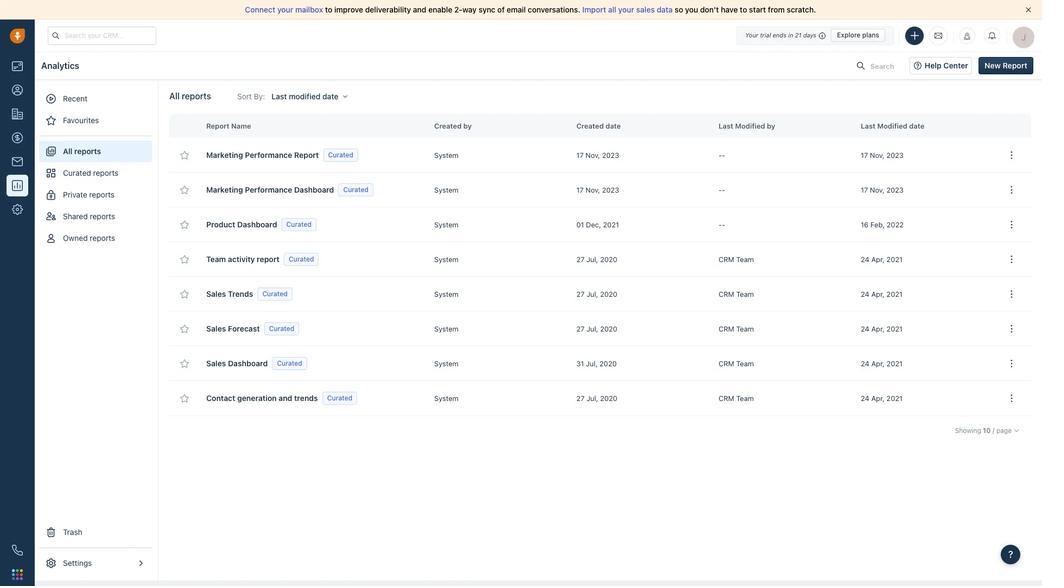 Task type: describe. For each thing, give the bounding box(es) containing it.
all
[[608, 5, 616, 14]]

in
[[789, 31, 794, 39]]

2-
[[455, 5, 463, 14]]

sales
[[636, 5, 655, 14]]

sync
[[479, 5, 496, 14]]

trial
[[760, 31, 771, 39]]

explore
[[837, 31, 861, 39]]

start
[[749, 5, 766, 14]]

connect your mailbox link
[[245, 5, 325, 14]]

email
[[507, 5, 526, 14]]

way
[[463, 5, 477, 14]]

phone element
[[7, 540, 28, 561]]

mailbox
[[295, 5, 323, 14]]

enable
[[429, 5, 453, 14]]

have
[[721, 5, 738, 14]]

close image
[[1026, 7, 1032, 12]]

import all your sales data link
[[583, 5, 675, 14]]

so
[[675, 5, 683, 14]]

1 your from the left
[[277, 5, 293, 14]]

days
[[804, 31, 817, 39]]

Search your CRM... text field
[[48, 26, 156, 45]]

connect your mailbox to improve deliverability and enable 2-way sync of email conversations. import all your sales data so you don't have to start from scratch.
[[245, 5, 816, 14]]

plans
[[863, 31, 880, 39]]



Task type: locate. For each thing, give the bounding box(es) containing it.
explore plans link
[[831, 29, 886, 42]]

and
[[413, 5, 427, 14]]

2 your from the left
[[618, 5, 634, 14]]

connect
[[245, 5, 275, 14]]

your trial ends in 21 days
[[746, 31, 817, 39]]

to left start
[[740, 5, 747, 14]]

scratch.
[[787, 5, 816, 14]]

21
[[795, 31, 802, 39]]

send email image
[[935, 31, 943, 40]]

0 horizontal spatial to
[[325, 5, 332, 14]]

from
[[768, 5, 785, 14]]

deliverability
[[365, 5, 411, 14]]

phone image
[[12, 545, 23, 556]]

2 to from the left
[[740, 5, 747, 14]]

improve
[[334, 5, 363, 14]]

of
[[498, 5, 505, 14]]

freshworks switcher image
[[12, 569, 23, 580]]

ends
[[773, 31, 787, 39]]

conversations.
[[528, 5, 581, 14]]

explore plans
[[837, 31, 880, 39]]

your left mailbox
[[277, 5, 293, 14]]

what's new image
[[964, 32, 971, 40]]

1 to from the left
[[325, 5, 332, 14]]

your right all
[[618, 5, 634, 14]]

to
[[325, 5, 332, 14], [740, 5, 747, 14]]

you
[[685, 5, 698, 14]]

data
[[657, 5, 673, 14]]

import
[[583, 5, 606, 14]]

to right mailbox
[[325, 5, 332, 14]]

your
[[746, 31, 759, 39]]

don't
[[700, 5, 719, 14]]

0 horizontal spatial your
[[277, 5, 293, 14]]

your
[[277, 5, 293, 14], [618, 5, 634, 14]]

1 horizontal spatial to
[[740, 5, 747, 14]]

1 horizontal spatial your
[[618, 5, 634, 14]]



Task type: vqa. For each thing, say whether or not it's contained in the screenshot.
Phone image
yes



